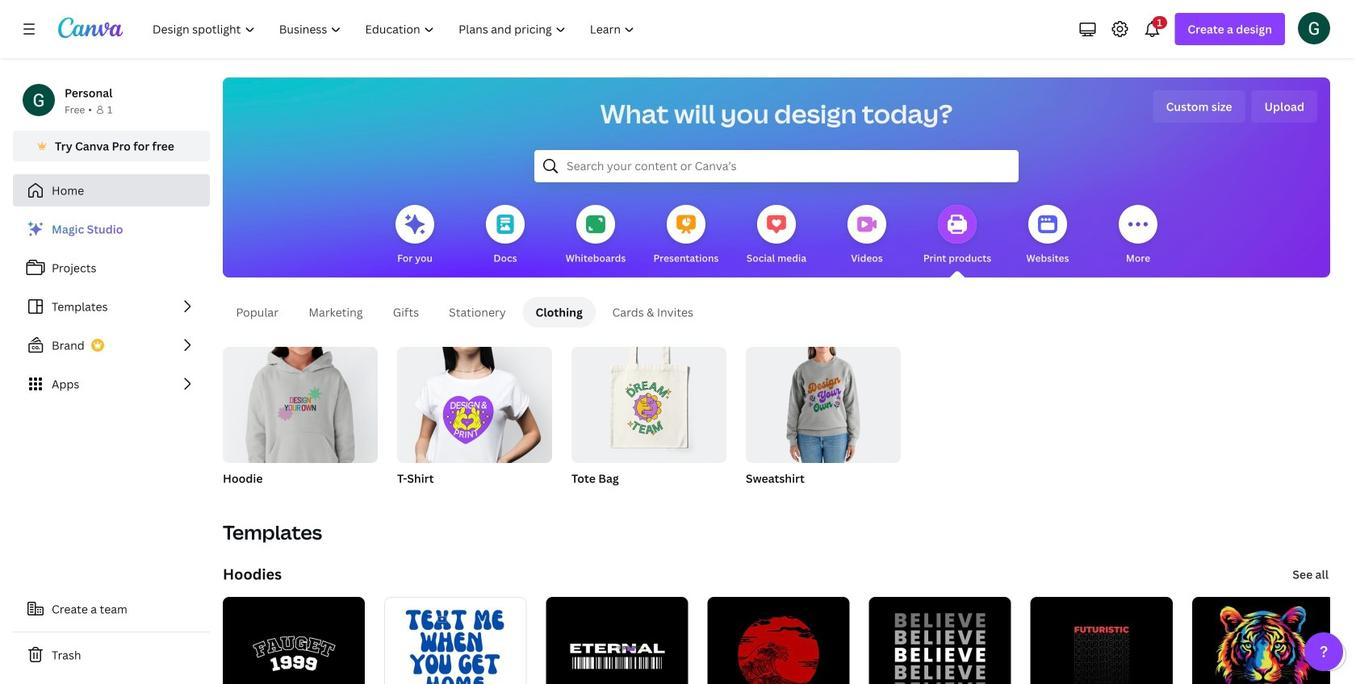 Task type: vqa. For each thing, say whether or not it's contained in the screenshot.
Print with Canva
no



Task type: locate. For each thing, give the bounding box(es) containing it.
top level navigation element
[[142, 13, 649, 45]]

None search field
[[535, 150, 1019, 182]]

Search search field
[[567, 151, 987, 182]]

greg robinson image
[[1298, 12, 1331, 44]]

list
[[13, 213, 210, 401]]

group
[[223, 341, 378, 507], [223, 341, 378, 463], [397, 341, 552, 507], [397, 341, 552, 463], [572, 341, 727, 507], [572, 341, 727, 463], [746, 341, 901, 507], [746, 341, 901, 463]]



